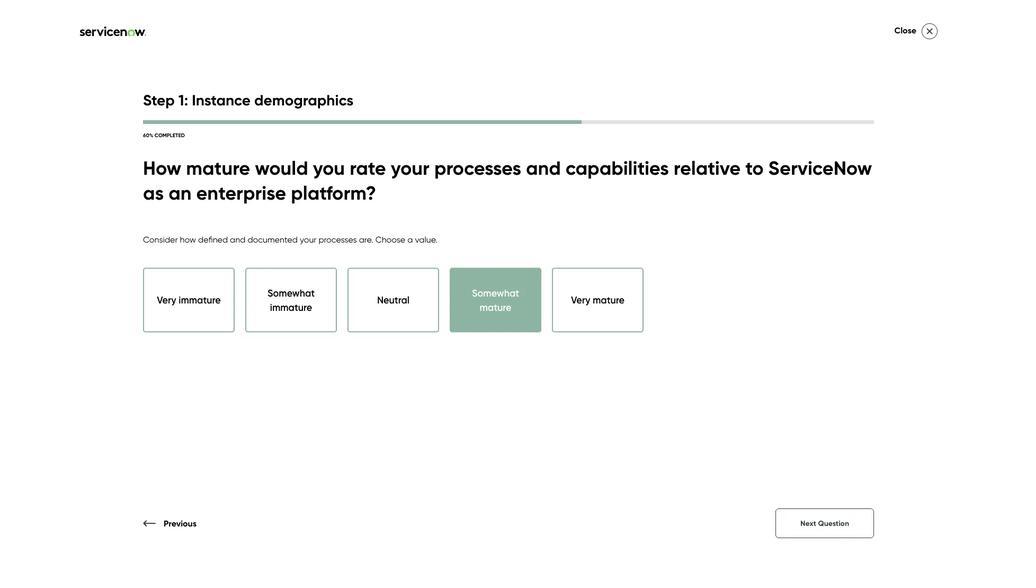 Task type: vqa. For each thing, say whether or not it's contained in the screenshot.
Manufacturing
no



Task type: locate. For each thing, give the bounding box(es) containing it.
with
[[536, 281, 555, 293], [163, 521, 180, 532]]

1 vertical spatial processes
[[319, 234, 357, 245]]

2 horizontal spatial mature
[[593, 295, 625, 306]]

would
[[255, 156, 308, 180]]

maintains,
[[656, 253, 701, 264]]

0 horizontal spatial team
[[578, 253, 601, 264]]

mature for how
[[186, 156, 250, 180]]

1 horizontal spatial the
[[625, 267, 641, 279]]

estimator
[[550, 187, 699, 229], [557, 310, 598, 322]]

to right relative
[[746, 156, 764, 180]]

platform®.
[[682, 281, 729, 293]]

0 horizontal spatial processes
[[319, 234, 357, 245]]

somewhat for immature
[[268, 287, 315, 299]]

the left world
[[98, 521, 113, 532]]

you
[[313, 156, 345, 180], [728, 310, 744, 322]]

you up platform? at the top
[[313, 156, 345, 180]]

estimator inside "servicenow platform team estimator"
[[550, 187, 699, 229]]

build
[[783, 310, 804, 322]]

world
[[115, 521, 137, 532]]

the world works with servicenow™
[[98, 521, 232, 532]]

1 vertical spatial team
[[828, 310, 851, 322]]

1 horizontal spatial people
[[695, 310, 726, 322]]

your
[[391, 156, 430, 180], [300, 234, 317, 245], [544, 267, 563, 279], [807, 310, 825, 322]]

how mature would you rate your processes and capabilities relative to servicenow as an enterprise platform?
[[143, 156, 873, 205]]

people down platform®.
[[695, 310, 726, 322]]

0 horizontal spatial mature
[[186, 156, 250, 180]]

processes inside how mature would you rate your processes and capabilities relative to servicenow as an enterprise platform?
[[435, 156, 522, 180]]

extends
[[723, 253, 758, 264]]

servicenow™
[[182, 521, 232, 532]]

people right the of
[[503, 281, 534, 293]]

as down the how
[[143, 181, 164, 205]]

and inside how mature would you rate your processes and capabilities relative to servicenow as an enterprise platform?
[[526, 156, 561, 180]]

previous
[[164, 518, 197, 529]]

0 vertical spatial processes
[[435, 156, 522, 180]]

1 vertical spatial platform
[[491, 310, 528, 322]]

your
[[456, 253, 475, 264]]

1 horizontal spatial somewhat
[[472, 287, 520, 299]]

2 horizontal spatial a
[[827, 253, 833, 264]]

1 horizontal spatial immature
[[270, 302, 312, 313]]

0 horizontal spatial you
[[313, 156, 345, 180]]

how left "defined"
[[180, 234, 196, 245]]

a up "have"
[[827, 253, 833, 264]]

your inside how mature would you rate your processes and capabilities relative to servicenow as an enterprise platform?
[[391, 156, 430, 180]]

platform down extends
[[740, 267, 777, 279]]

0 vertical spatial platform
[[649, 143, 782, 185]]

1 horizontal spatial mature
[[480, 302, 512, 313]]

somewhat mature
[[472, 287, 520, 313]]

0 vertical spatial as
[[143, 181, 164, 205]]

1 horizontal spatial platform
[[539, 253, 576, 264]]

team
[[456, 187, 541, 229], [530, 310, 555, 322]]

0 vertical spatial team
[[456, 187, 541, 229]]

use the platform team estimator to find out how many people you need to build your team and get a shareable estimate report.
[[456, 310, 871, 336]]

somewhat
[[268, 287, 315, 299], [472, 287, 520, 299]]

a inside use the platform team estimator to find out how many people you need to build your team and get a shareable estimate report.
[[474, 324, 480, 336]]

the right the use
[[475, 310, 489, 322]]

mature inside somewhat mature
[[480, 302, 512, 313]]

with right works
[[163, 521, 180, 532]]

an
[[169, 181, 192, 205]]

your right in
[[544, 267, 563, 279]]

processes
[[435, 156, 522, 180], [319, 234, 357, 245]]

the down establishes,
[[625, 267, 641, 279]]

the left skills
[[557, 281, 572, 293]]

1 horizontal spatial a
[[474, 324, 480, 336]]

mature inside how mature would you rate your processes and capabilities relative to servicenow as an enterprise platform?
[[186, 156, 250, 180]]

1 horizontal spatial with
[[536, 281, 555, 293]]

how
[[180, 234, 196, 245], [648, 310, 666, 322]]

next question link
[[776, 509, 875, 539]]

somewhat for mature
[[472, 287, 520, 299]]

support
[[607, 281, 641, 293]]

0 vertical spatial people
[[503, 281, 534, 293]]

very mature
[[572, 295, 625, 306]]

to inside your servicenow® platform team establishes, maintains, and extends servicenow as a strategic business platform in your organization. the strongest servicenow platform teams have the right number of people with the skills to support the now platform®.
[[595, 281, 605, 293]]

with down in
[[536, 281, 555, 293]]

team up servicenow®
[[456, 187, 541, 229]]

0 vertical spatial estimator
[[550, 187, 699, 229]]

a
[[408, 234, 413, 245], [827, 253, 833, 264], [474, 324, 480, 336]]

people
[[503, 281, 534, 293], [695, 310, 726, 322]]

very immature
[[157, 295, 221, 306]]

immature inside somewhat immature
[[270, 302, 312, 313]]

skills
[[574, 281, 593, 293]]

mature up find on the right of the page
[[593, 295, 625, 306]]

servicenow inside how mature would you rate your processes and capabilities relative to servicenow as an enterprise platform?
[[769, 156, 873, 180]]

processes for and
[[435, 156, 522, 180]]

0 vertical spatial you
[[313, 156, 345, 180]]

1 vertical spatial people
[[695, 310, 726, 322]]

mature up "enterprise"
[[186, 156, 250, 180]]

how right out
[[648, 310, 666, 322]]

team
[[578, 253, 601, 264], [828, 310, 851, 322]]

mature for somewhat
[[480, 302, 512, 313]]

1 horizontal spatial team
[[828, 310, 851, 322]]

your right build
[[807, 310, 825, 322]]

your inside use the platform team estimator to find out how many people you need to build your team and get a shareable estimate report.
[[807, 310, 825, 322]]

consider
[[143, 234, 178, 245]]

the inside your servicenow® platform team establishes, maintains, and extends servicenow as a strategic business platform in your organization. the strongest servicenow platform teams have the right number of people with the skills to support the now platform®.
[[625, 267, 641, 279]]

0 horizontal spatial with
[[163, 521, 180, 532]]

mature down the of
[[480, 302, 512, 313]]

to up very mature
[[595, 281, 605, 293]]

1:
[[179, 91, 188, 109]]

to left build
[[771, 310, 780, 322]]

you inside use the platform team estimator to find out how many people you need to build your team and get a shareable estimate report.
[[728, 310, 744, 322]]

immature
[[179, 295, 221, 306], [270, 302, 312, 313]]

1 vertical spatial you
[[728, 310, 744, 322]]

and
[[526, 156, 561, 180], [230, 234, 246, 245], [703, 253, 721, 264], [853, 310, 871, 322]]

business
[[456, 267, 493, 279]]

1 very from the left
[[157, 295, 176, 306]]

0 horizontal spatial platform
[[491, 310, 528, 322]]

to inside how mature would you rate your processes and capabilities relative to servicenow as an enterprise platform?
[[746, 156, 764, 180]]

0 horizontal spatial very
[[157, 295, 176, 306]]

estimator up the report.
[[557, 310, 598, 322]]

out
[[630, 310, 645, 322]]

60%
[[143, 132, 153, 139]]

1 horizontal spatial processes
[[435, 156, 522, 180]]

1 vertical spatial estimator
[[557, 310, 598, 322]]

people inside your servicenow® platform team establishes, maintains, and extends servicenow as a strategic business platform in your organization. the strongest servicenow platform teams have the right number of people with the skills to support the now platform®.
[[503, 281, 534, 293]]

1 vertical spatial the
[[98, 521, 113, 532]]

very
[[157, 295, 176, 306], [572, 295, 591, 306]]

a left value.
[[408, 234, 413, 245]]

a right get
[[474, 324, 480, 336]]

1 vertical spatial a
[[827, 253, 833, 264]]

as
[[143, 181, 164, 205], [814, 253, 824, 264]]

1 vertical spatial as
[[814, 253, 824, 264]]

0 horizontal spatial how
[[180, 234, 196, 245]]

1 horizontal spatial how
[[648, 310, 666, 322]]

0 horizontal spatial platform
[[495, 267, 532, 279]]

2 very from the left
[[572, 295, 591, 306]]

60% completed
[[143, 132, 185, 139]]

of
[[492, 281, 501, 293]]

defined
[[198, 234, 228, 245]]

1 horizontal spatial very
[[572, 295, 591, 306]]

team inside "servicenow platform team estimator"
[[456, 187, 541, 229]]

1 horizontal spatial as
[[814, 253, 824, 264]]

your right documented
[[300, 234, 317, 245]]

0 vertical spatial a
[[408, 234, 413, 245]]

you inside how mature would you rate your processes and capabilities relative to servicenow as an enterprise platform?
[[313, 156, 345, 180]]

0 horizontal spatial as
[[143, 181, 164, 205]]

0 vertical spatial team
[[578, 253, 601, 264]]

to
[[746, 156, 764, 180], [595, 281, 605, 293], [600, 310, 609, 322], [771, 310, 780, 322]]

as up "have"
[[814, 253, 824, 264]]

platform up in
[[539, 253, 576, 264]]

servicenow inside "servicenow platform team estimator"
[[456, 143, 641, 185]]

estimator down capabilities
[[550, 187, 699, 229]]

customer
[[101, 29, 158, 45]]

team right build
[[828, 310, 851, 322]]

platform
[[539, 253, 576, 264], [495, 267, 532, 279], [740, 267, 777, 279]]

0 vertical spatial how
[[180, 234, 196, 245]]

2 somewhat from the left
[[472, 287, 520, 299]]

servicenow®
[[477, 253, 536, 264]]

team up organization.
[[578, 253, 601, 264]]

team up estimate
[[530, 310, 555, 322]]

demographics
[[255, 91, 354, 109]]

teams
[[780, 267, 807, 279]]

the
[[625, 267, 641, 279], [98, 521, 113, 532]]

2 vertical spatial a
[[474, 324, 480, 336]]

you left need
[[728, 310, 744, 322]]

0 vertical spatial with
[[536, 281, 555, 293]]

your right the rate
[[391, 156, 430, 180]]

servicenow platform team estimator
[[456, 143, 782, 229]]

relative
[[674, 156, 741, 180]]

0 horizontal spatial somewhat
[[268, 287, 315, 299]]

1 vertical spatial team
[[530, 310, 555, 322]]

platform down servicenow®
[[495, 267, 532, 279]]

have
[[809, 267, 831, 279]]

right
[[850, 267, 870, 279]]

report.
[[569, 324, 598, 336]]

completed
[[155, 132, 185, 139]]

step
[[143, 91, 175, 109]]

0 horizontal spatial people
[[503, 281, 534, 293]]

servicenow
[[456, 143, 641, 185], [769, 156, 873, 180], [760, 253, 812, 264], [687, 267, 738, 279]]

somewhat immature
[[268, 287, 315, 313]]

how
[[143, 156, 181, 180]]

0 vertical spatial the
[[625, 267, 641, 279]]

mature
[[186, 156, 250, 180], [593, 295, 625, 306], [480, 302, 512, 313]]

platform
[[649, 143, 782, 185], [491, 310, 528, 322]]

your servicenow® platform team establishes, maintains, and extends servicenow as a strategic business platform in your organization. the strongest servicenow platform teams have the right number of people with the skills to support the now platform®.
[[456, 253, 874, 293]]

how inside use the platform team estimator to find out how many people you need to build your team and get a shareable estimate report.
[[648, 310, 666, 322]]

0 horizontal spatial immature
[[179, 295, 221, 306]]

platform inside "servicenow platform team estimator"
[[649, 143, 782, 185]]

1 vertical spatial how
[[648, 310, 666, 322]]

next question
[[801, 519, 850, 528]]

works
[[139, 521, 161, 532]]

1 somewhat from the left
[[268, 287, 315, 299]]

the
[[833, 267, 848, 279], [557, 281, 572, 293], [644, 281, 658, 293], [475, 310, 489, 322]]

1 horizontal spatial platform
[[649, 143, 782, 185]]

1 horizontal spatial you
[[728, 310, 744, 322]]



Task type: describe. For each thing, give the bounding box(es) containing it.
platform inside use the platform team estimator to find out how many people you need to build your team and get a shareable estimate report.
[[491, 310, 528, 322]]

close
[[895, 25, 917, 36]]

now
[[660, 281, 680, 293]]

strategic
[[835, 253, 874, 264]]

establishes,
[[604, 253, 654, 264]]

capabilities
[[566, 156, 669, 180]]

number
[[456, 281, 490, 293]]

organization.
[[566, 267, 623, 279]]

0 horizontal spatial a
[[408, 234, 413, 245]]

as inside how mature would you rate your processes and capabilities relative to servicenow as an enterprise platform?
[[143, 181, 164, 205]]

0 horizontal spatial the
[[98, 521, 113, 532]]

immature for very immature
[[179, 295, 221, 306]]

neutral
[[377, 295, 410, 306]]

success
[[161, 29, 208, 45]]

next
[[801, 519, 817, 528]]

question
[[819, 519, 850, 528]]

with inside your servicenow® platform team establishes, maintains, and extends servicenow as a strategic business platform in your organization. the strongest servicenow platform teams have the right number of people with the skills to support the now platform®.
[[536, 281, 555, 293]]

the left now
[[644, 281, 658, 293]]

mature for very
[[593, 295, 625, 306]]

use
[[456, 310, 472, 322]]

choose
[[376, 234, 406, 245]]

strongest
[[643, 267, 684, 279]]

and inside your servicenow® platform team establishes, maintains, and extends servicenow as a strategic business platform in your organization. the strongest servicenow platform teams have the right number of people with the skills to support the now platform®.
[[703, 253, 721, 264]]

to left find on the right of the page
[[600, 310, 609, 322]]

a inside your servicenow® platform team establishes, maintains, and extends servicenow as a strategic business platform in your organization. the strongest servicenow platform teams have the right number of people with the skills to support the now platform®.
[[827, 253, 833, 264]]

immature for somewhat immature
[[270, 302, 312, 313]]

estimator inside use the platform team estimator to find out how many people you need to build your team and get a shareable estimate report.
[[557, 310, 598, 322]]

get
[[456, 324, 471, 336]]

center
[[211, 29, 251, 45]]

and inside use the platform team estimator to find out how many people you need to build your team and get a shareable estimate report.
[[853, 310, 871, 322]]

need
[[746, 310, 769, 322]]

find
[[612, 310, 628, 322]]

as inside your servicenow® platform team establishes, maintains, and extends servicenow as a strategic business platform in your organization. the strongest servicenow platform teams have the right number of people with the skills to support the now platform®.
[[814, 253, 824, 264]]

documented
[[248, 234, 298, 245]]

consider how defined and documented your processes are. choose a value.
[[143, 234, 438, 245]]

platform?
[[291, 181, 376, 205]]

very for very mature
[[572, 295, 591, 306]]

enterprise
[[196, 181, 286, 205]]

step 1: instance demographics
[[143, 91, 354, 109]]

the left "right"
[[833, 267, 848, 279]]

your inside your servicenow® platform team establishes, maintains, and extends servicenow as a strategic business platform in your organization. the strongest servicenow platform teams have the right number of people with the skills to support the now platform®.
[[544, 267, 563, 279]]

shareable
[[482, 324, 526, 336]]

estimate
[[528, 324, 566, 336]]

value.
[[415, 234, 438, 245]]

in
[[535, 267, 542, 279]]

customer success center link
[[21, 29, 255, 45]]

processes for are.
[[319, 234, 357, 245]]

rate
[[350, 156, 386, 180]]

1 vertical spatial with
[[163, 521, 180, 532]]

the inside use the platform team estimator to find out how many people you need to build your team and get a shareable estimate report.
[[475, 310, 489, 322]]

are.
[[359, 234, 374, 245]]

team inside use the platform team estimator to find out how many people you need to build your team and get a shareable estimate report.
[[530, 310, 555, 322]]

instance
[[192, 91, 251, 109]]

many
[[668, 310, 692, 322]]

people inside use the platform team estimator to find out how many people you need to build your team and get a shareable estimate report.
[[695, 310, 726, 322]]

very for very immature
[[157, 295, 176, 306]]

2 horizontal spatial platform
[[740, 267, 777, 279]]

team inside use the platform team estimator to find out how many people you need to build your team and get a shareable estimate report.
[[828, 310, 851, 322]]

team inside your servicenow® platform team establishes, maintains, and extends servicenow as a strategic business platform in your organization. the strongest servicenow platform teams have the right number of people with the skills to support the now platform®.
[[578, 253, 601, 264]]

customer success center
[[101, 29, 251, 45]]



